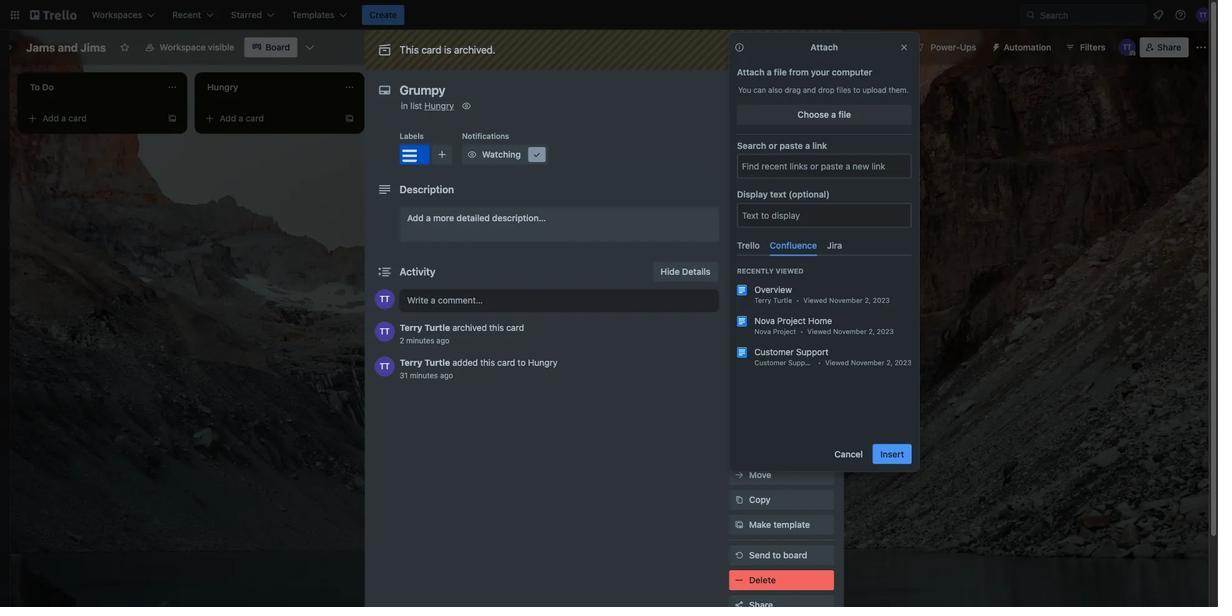Task type: vqa. For each thing, say whether or not it's contained in the screenshot.
pwau to the right
no



Task type: locate. For each thing, give the bounding box(es) containing it.
turtle inside terry turtle added this card to hungry 31 minutes ago
[[425, 358, 450, 368]]

watching
[[482, 149, 521, 160]]

0 vertical spatial minutes
[[406, 336, 434, 345]]

this right archived
[[489, 323, 504, 333]]

send to board
[[749, 551, 807, 561]]

1 horizontal spatial ups
[[797, 344, 814, 355]]

automation down the add power-ups
[[729, 376, 772, 385]]

sm image left make
[[733, 519, 746, 532]]

2 horizontal spatial •
[[818, 359, 821, 367]]

labels
[[400, 132, 424, 140], [749, 169, 776, 180]]

customize views image
[[304, 41, 316, 54]]

jams and jims
[[26, 41, 106, 54]]

sm image inside 'labels' link
[[733, 169, 746, 181]]

2 vertical spatial terry
[[400, 358, 422, 368]]

1 horizontal spatial list
[[802, 81, 814, 91]]

1 horizontal spatial automation
[[1004, 42, 1052, 52]]

also
[[768, 86, 783, 94]]

1 vertical spatial nova
[[755, 328, 771, 336]]

create from template… image
[[167, 114, 177, 124]]

file inside choose a file element
[[839, 110, 851, 120]]

viewed down attachment button
[[776, 267, 804, 275]]

sm image right 'watching'
[[531, 149, 543, 161]]

project
[[777, 316, 806, 326], [773, 328, 796, 336]]

computer
[[832, 67, 872, 77]]

sm image inside watching 'button'
[[466, 149, 478, 161]]

attachment
[[749, 244, 798, 255]]

minutes inside 'terry turtle archived this card 2 minutes ago'
[[406, 336, 434, 345]]

0 notifications image
[[1151, 7, 1166, 22]]

terry turtle (terryturtle) image
[[1196, 7, 1211, 22], [375, 322, 395, 342], [375, 357, 395, 377]]

project down fields
[[777, 316, 806, 326]]

delete link
[[729, 571, 834, 591]]

1 customer from the top
[[755, 347, 794, 357]]

list down attach a file from your computer
[[802, 81, 814, 91]]

and right drag
[[803, 86, 816, 94]]

november up customer support customer support • viewed november 2, 2023
[[833, 328, 867, 336]]

0 vertical spatial labels
[[400, 132, 424, 140]]

minutes right "31"
[[410, 371, 438, 380]]

1 vertical spatial 2,
[[869, 328, 875, 336]]

sm image left the "send"
[[733, 550, 746, 562]]

1 add a card from the left
[[42, 113, 87, 124]]

sm image for checklist
[[733, 193, 746, 206]]

sm image inside the send to board link
[[733, 550, 746, 562]]

0 horizontal spatial power-ups
[[729, 326, 770, 335]]

0 vertical spatial terry turtle (terryturtle) image
[[1196, 7, 1211, 22]]

turtle for added this card to hungry
[[425, 358, 450, 368]]

checklist link
[[729, 190, 834, 210]]

list item image
[[737, 317, 747, 327], [737, 348, 747, 358]]

project up the add power-ups
[[773, 328, 796, 336]]

1 nova from the top
[[755, 316, 775, 326]]

sm image
[[987, 37, 1004, 55], [460, 100, 473, 112], [531, 149, 543, 161], [733, 169, 746, 181], [733, 268, 746, 281], [733, 469, 746, 482], [733, 519, 746, 532], [733, 575, 746, 587]]

2 vertical spatial terry turtle (terryturtle) image
[[375, 357, 395, 377]]

labels up display
[[749, 169, 776, 180]]

3 add a card from the left
[[397, 113, 441, 124]]

• inside 'nova project home nova project • viewed november 2, 2023'
[[800, 328, 804, 336]]

1 horizontal spatial add a card
[[220, 113, 264, 124]]

terry inside 'terry turtle archived this card 2 minutes ago'
[[400, 323, 422, 333]]

sm image down notifications
[[466, 149, 478, 161]]

0 vertical spatial terry turtle (terryturtle) image
[[1119, 39, 1136, 56]]

1 horizontal spatial power-ups
[[931, 42, 977, 52]]

2 list item image from the top
[[737, 348, 747, 358]]

1 vertical spatial terry turtle (terryturtle) image
[[375, 322, 395, 342]]

0 vertical spatial november
[[829, 296, 863, 305]]

terry turtle archived this card 2 minutes ago
[[400, 323, 524, 345]]

0 horizontal spatial automation
[[729, 376, 772, 385]]

3 add a card button from the left
[[377, 109, 517, 129]]

list item image inside customer support option
[[737, 348, 747, 358]]

sm image inside the cover link
[[733, 268, 746, 281]]

sm image for make template
[[733, 519, 746, 532]]

labels up color: blue, title: none icon
[[400, 132, 424, 140]]

workspace visible
[[160, 42, 234, 52]]

file up add another list
[[774, 67, 787, 77]]

this inside 'terry turtle archived this card 2 minutes ago'
[[489, 323, 504, 333]]

ups up the add power-ups
[[755, 326, 770, 335]]

ago inside terry turtle added this card to hungry 31 minutes ago
[[440, 371, 453, 380]]

jams
[[26, 41, 55, 54]]

0 vertical spatial nova
[[755, 316, 775, 326]]

• inside overview terry turtle • viewed november 2, 2023
[[796, 296, 800, 305]]

2 customer from the top
[[755, 359, 786, 367]]

to right added
[[518, 358, 526, 368]]

hungry link
[[425, 101, 454, 111]]

board
[[266, 42, 290, 52]]

power- down 'nova project home nova project • viewed november 2, 2023'
[[768, 344, 797, 355]]

turtle up 2 minutes ago 'link'
[[425, 323, 450, 333]]

terry turtle (terryturtle) image left 2
[[375, 322, 395, 342]]

november up home
[[829, 296, 863, 305]]

Search field
[[1036, 6, 1145, 24]]

this for added
[[480, 358, 495, 368]]

open information menu image
[[1175, 9, 1187, 21]]

1 vertical spatial list
[[410, 101, 422, 111]]

terry up 2
[[400, 323, 422, 333]]

Board name text field
[[20, 37, 112, 57]]

to inside terry turtle added this card to hungry 31 minutes ago
[[518, 358, 526, 368]]

power- down custom
[[729, 326, 755, 335]]

this
[[400, 44, 419, 56]]

search image
[[1026, 10, 1036, 20]]

1 horizontal spatial and
[[803, 86, 816, 94]]

1 vertical spatial hungry
[[528, 358, 558, 368]]

2 horizontal spatial add a card button
[[377, 109, 517, 129]]

november inside customer support customer support • viewed november 2, 2023
[[851, 359, 885, 367]]

copy
[[749, 495, 771, 506]]

0 vertical spatial •
[[796, 296, 800, 305]]

1 horizontal spatial terry turtle (terryturtle) image
[[1119, 39, 1136, 56]]

terry inside overview terry turtle • viewed november 2, 2023
[[755, 296, 771, 305]]

list item image
[[737, 286, 747, 296]]

sm image for labels
[[733, 169, 746, 181]]

and left the jims
[[58, 41, 78, 54]]

ups left automation button
[[960, 42, 977, 52]]

0 vertical spatial customer
[[755, 347, 794, 357]]

1 add a card button from the left
[[22, 109, 162, 129]]

1 vertical spatial attach
[[737, 67, 765, 77]]

0 horizontal spatial ups
[[755, 326, 770, 335]]

0 vertical spatial this
[[489, 323, 504, 333]]

sm image left 'delete'
[[733, 575, 746, 587]]

0 vertical spatial power-ups
[[931, 42, 977, 52]]

2 vertical spatial power-
[[768, 344, 797, 355]]

details
[[682, 267, 711, 277]]

you
[[738, 86, 751, 94]]

custom fields
[[749, 294, 808, 305]]

2 vertical spatial ups
[[797, 344, 814, 355]]

0 vertical spatial 2023
[[873, 296, 890, 305]]

share button
[[1140, 37, 1189, 57]]

2 add a card from the left
[[220, 113, 264, 124]]

0 vertical spatial ago
[[436, 336, 450, 345]]

power- right close popover icon
[[931, 42, 960, 52]]

power-
[[931, 42, 960, 52], [729, 326, 755, 335], [768, 344, 797, 355]]

0 vertical spatial 2,
[[865, 296, 871, 305]]

confluence
[[770, 240, 817, 251]]

terry turtle (terryturtle) image
[[1119, 39, 1136, 56], [375, 290, 395, 310]]

sm image left checklist
[[733, 193, 746, 206]]

1 vertical spatial turtle
[[425, 323, 450, 333]]

recently viewed
[[737, 267, 804, 275]]

members
[[749, 144, 788, 155]]

customer
[[755, 347, 794, 357], [755, 359, 786, 367]]

description
[[400, 184, 454, 196]]

attach up you
[[737, 67, 765, 77]]

None text field
[[394, 79, 805, 101]]

2, inside customer support customer support • viewed november 2, 2023
[[887, 359, 893, 367]]

sm image inside delete 'link'
[[733, 575, 746, 587]]

Write a comment text field
[[400, 290, 719, 312]]

choose a file
[[798, 110, 851, 120]]

2 vertical spatial november
[[851, 359, 885, 367]]

sm image inside automation button
[[987, 37, 1004, 55]]

a
[[767, 67, 772, 77], [831, 110, 836, 120], [61, 113, 66, 124], [239, 113, 243, 124], [416, 113, 421, 124], [805, 140, 810, 151], [426, 213, 431, 223]]

sm image for automation
[[987, 37, 1004, 55]]

sm image inside make template link
[[733, 519, 746, 532]]

sm image
[[733, 144, 746, 156], [466, 149, 478, 161], [733, 193, 746, 206], [733, 494, 746, 507], [733, 550, 746, 562]]

sm image inside move link
[[733, 469, 746, 482]]

detailed
[[457, 213, 490, 223]]

sm image left copy
[[733, 494, 746, 507]]

card inside 'terry turtle archived this card 2 minutes ago'
[[506, 323, 524, 333]]

file down files
[[839, 110, 851, 120]]

turtle for archived this card
[[425, 323, 450, 333]]

1 list item image from the top
[[737, 317, 747, 327]]

1 horizontal spatial attach
[[811, 42, 838, 52]]

viewed down home
[[808, 328, 831, 336]]

november down 'nova project home nova project • viewed november 2, 2023'
[[851, 359, 885, 367]]

0 vertical spatial list
[[802, 81, 814, 91]]

1 horizontal spatial file
[[839, 110, 851, 120]]

2 horizontal spatial add a card
[[397, 113, 441, 124]]

2 horizontal spatial ups
[[960, 42, 977, 52]]

0 horizontal spatial file
[[774, 67, 787, 77]]

1 vertical spatial ago
[[440, 371, 453, 380]]

1 vertical spatial •
[[800, 328, 804, 336]]

1 vertical spatial this
[[480, 358, 495, 368]]

0 horizontal spatial hungry
[[425, 101, 454, 111]]

sm image right power-ups button on the right of the page
[[987, 37, 1004, 55]]

ago
[[436, 336, 450, 345], [440, 371, 453, 380]]

terry down the 'overview'
[[755, 296, 771, 305]]

sm image inside copy link
[[733, 494, 746, 507]]

can
[[754, 86, 766, 94]]

card inside terry turtle added this card to hungry 31 minutes ago
[[497, 358, 515, 368]]

ago down added
[[440, 371, 453, 380]]

0 vertical spatial ups
[[960, 42, 977, 52]]

1 vertical spatial file
[[839, 110, 851, 120]]

0 vertical spatial turtle
[[773, 296, 792, 305]]

turtle inside 'terry turtle archived this card 2 minutes ago'
[[425, 323, 450, 333]]

terry turtle added this card to hungry 31 minutes ago
[[400, 358, 558, 380]]

1 vertical spatial 2023
[[877, 328, 894, 336]]

1 horizontal spatial hungry
[[528, 358, 558, 368]]

sm image inside checklist link
[[733, 193, 746, 206]]

ups
[[960, 42, 977, 52], [755, 326, 770, 335], [797, 344, 814, 355]]

add a more detailed description… link
[[400, 207, 719, 242]]

2 vertical spatial 2,
[[887, 359, 893, 367]]

checklist
[[749, 194, 788, 205]]

tab list
[[732, 235, 917, 256]]

hungry
[[425, 101, 454, 111], [528, 358, 558, 368]]

archived
[[453, 323, 487, 333]]

add power-ups link
[[729, 340, 834, 360]]

is
[[444, 44, 452, 56]]

recently viewed list box
[[727, 279, 922, 372]]

dates button
[[729, 215, 834, 235]]

november inside 'nova project home nova project • viewed november 2, 2023'
[[833, 328, 867, 336]]

2 minutes ago link
[[400, 336, 450, 345]]

this right added
[[480, 358, 495, 368]]

(optional)
[[789, 190, 830, 200]]

add a card button for create from template… image
[[22, 109, 162, 129]]

display
[[737, 190, 768, 200]]

to right the "send"
[[773, 551, 781, 561]]

board
[[783, 551, 807, 561]]

0 vertical spatial and
[[58, 41, 78, 54]]

0 horizontal spatial labels
[[400, 132, 424, 140]]

2,
[[865, 296, 871, 305], [869, 328, 875, 336], [887, 359, 893, 367]]

ago inside 'terry turtle archived this card 2 minutes ago'
[[436, 336, 450, 345]]

search or paste a link
[[737, 140, 827, 151]]

1 vertical spatial power-
[[729, 326, 755, 335]]

november
[[829, 296, 863, 305], [833, 328, 867, 336], [851, 359, 885, 367]]

list item image down list item icon
[[737, 317, 747, 327]]

31
[[400, 371, 408, 380]]

1 vertical spatial list item image
[[737, 348, 747, 358]]

terry up "31"
[[400, 358, 422, 368]]

support down 'nova project home nova project • viewed november 2, 2023'
[[796, 347, 829, 357]]

attach a file from your computer
[[737, 67, 872, 77]]

this
[[489, 323, 504, 333], [480, 358, 495, 368]]

turtle down the 'overview'
[[773, 296, 792, 305]]

1 horizontal spatial labels
[[749, 169, 776, 180]]

to up search
[[746, 127, 753, 135]]

sm image down add to card
[[733, 144, 746, 156]]

0 horizontal spatial •
[[796, 296, 800, 305]]

viewed down 'nova project home nova project • viewed november 2, 2023'
[[825, 359, 849, 367]]

nova project home nova project • viewed november 2, 2023
[[755, 316, 894, 336]]

0 vertical spatial list item image
[[737, 317, 747, 327]]

0 vertical spatial power-
[[931, 42, 960, 52]]

2 nova from the top
[[755, 328, 771, 336]]

added
[[453, 358, 478, 368]]

0 horizontal spatial and
[[58, 41, 78, 54]]

0 vertical spatial automation
[[1004, 42, 1052, 52]]

terry turtle (terryturtle) image right open information menu image
[[1196, 7, 1211, 22]]

customer down the add power-ups
[[755, 359, 786, 367]]

hide details link
[[653, 262, 718, 282]]

sm image down actions
[[733, 469, 746, 482]]

this card is archived.
[[400, 44, 496, 56]]

copy link
[[729, 491, 834, 511]]

to right files
[[854, 86, 861, 94]]

link
[[813, 140, 827, 151]]

1 vertical spatial november
[[833, 328, 867, 336]]

nova down custom
[[755, 316, 775, 326]]

1 vertical spatial terry turtle (terryturtle) image
[[375, 290, 395, 310]]

power-ups
[[931, 42, 977, 52], [729, 326, 770, 335]]

0 vertical spatial support
[[796, 347, 829, 357]]

this inside terry turtle added this card to hungry 31 minutes ago
[[480, 358, 495, 368]]

nova up the add power-ups
[[755, 328, 771, 336]]

nova project home option
[[727, 310, 922, 341]]

customer down custom fields
[[755, 347, 794, 357]]

0 horizontal spatial attach
[[737, 67, 765, 77]]

your
[[811, 67, 830, 77]]

2 vertical spatial turtle
[[425, 358, 450, 368]]

support down the add power-ups
[[788, 359, 815, 367]]

list item image for nova
[[737, 317, 747, 327]]

add
[[749, 81, 766, 91], [42, 113, 59, 124], [220, 113, 236, 124], [397, 113, 413, 124], [729, 127, 744, 135], [407, 213, 424, 223], [749, 344, 766, 355]]

1 vertical spatial terry
[[400, 323, 422, 333]]

from
[[789, 67, 809, 77]]

1 horizontal spatial •
[[800, 328, 804, 336]]

card
[[422, 44, 442, 56], [68, 113, 87, 124], [246, 113, 264, 124], [423, 113, 441, 124], [755, 127, 772, 135], [506, 323, 524, 333], [497, 358, 515, 368]]

customer support option
[[727, 341, 922, 372]]

power-ups right close popover icon
[[931, 42, 977, 52]]

terry inside terry turtle added this card to hungry 31 minutes ago
[[400, 358, 422, 368]]

turtle inside overview terry turtle • viewed november 2, 2023
[[773, 296, 792, 305]]

sm image up list item icon
[[733, 268, 746, 281]]

make template
[[749, 520, 810, 531]]

automation down search 'icon' at top
[[1004, 42, 1052, 52]]

sm image inside members link
[[733, 144, 746, 156]]

1 vertical spatial power-ups
[[729, 326, 770, 335]]

terry turtle (terryturtle) image left "31"
[[375, 357, 395, 377]]

1 horizontal spatial add a card button
[[200, 109, 340, 129]]

2 horizontal spatial power-
[[931, 42, 960, 52]]

to
[[854, 86, 861, 94], [746, 127, 753, 135], [518, 358, 526, 368], [773, 551, 781, 561]]

list item image left the add power-ups
[[737, 348, 747, 358]]

drag
[[785, 86, 801, 94]]

ago up 31 minutes ago link
[[436, 336, 450, 345]]

sm image up display
[[733, 169, 746, 181]]

1 vertical spatial automation
[[729, 376, 772, 385]]

list
[[802, 81, 814, 91], [410, 101, 422, 111]]

2 add a card button from the left
[[200, 109, 340, 129]]

1 vertical spatial minutes
[[410, 371, 438, 380]]

power-ups down custom
[[729, 326, 770, 335]]

2 vertical spatial •
[[818, 359, 821, 367]]

0 horizontal spatial add a card button
[[22, 109, 162, 129]]

0 vertical spatial attach
[[811, 42, 838, 52]]

trello
[[737, 240, 760, 251]]

0 vertical spatial terry
[[755, 296, 771, 305]]

add a card button for create from template… icon
[[200, 109, 340, 129]]

add a card button
[[22, 109, 162, 129], [200, 109, 340, 129], [377, 109, 517, 129]]

primary element
[[0, 0, 1218, 30]]

cancel button
[[827, 445, 871, 465]]

list item image inside nova project home option
[[737, 317, 747, 327]]

0 horizontal spatial add a card
[[42, 113, 87, 124]]

to inside the send to board link
[[773, 551, 781, 561]]

insert
[[881, 449, 904, 460]]

ups down 'nova project home nova project • viewed november 2, 2023'
[[797, 344, 814, 355]]

viewed up home
[[804, 296, 827, 305]]

1 vertical spatial customer
[[755, 359, 786, 367]]

minutes right 2
[[406, 336, 434, 345]]

2023
[[873, 296, 890, 305], [877, 328, 894, 336], [895, 359, 912, 367]]

attach up your
[[811, 42, 838, 52]]

list right in
[[410, 101, 422, 111]]

0 vertical spatial file
[[774, 67, 787, 77]]

1 vertical spatial support
[[788, 359, 815, 367]]

delete
[[749, 576, 776, 586]]

list inside add another list button
[[802, 81, 814, 91]]

2 vertical spatial 2023
[[895, 359, 912, 367]]

turtle up 31 minutes ago link
[[425, 358, 450, 368]]



Task type: describe. For each thing, give the bounding box(es) containing it.
add another list button
[[727, 72, 896, 100]]

make
[[749, 520, 771, 531]]

2023 inside overview terry turtle • viewed november 2, 2023
[[873, 296, 890, 305]]

sm image for watching
[[466, 149, 478, 161]]

0 horizontal spatial terry turtle (terryturtle) image
[[375, 290, 395, 310]]

terry for added this card to hungry
[[400, 358, 422, 368]]

sm image for members
[[733, 144, 746, 156]]

2023 inside customer support customer support • viewed november 2, 2023
[[895, 359, 912, 367]]

sm image for copy
[[733, 494, 746, 507]]

or
[[769, 140, 777, 151]]

automation button
[[987, 37, 1059, 57]]

list item image for customer
[[737, 348, 747, 358]]

send
[[749, 551, 770, 561]]

cancel
[[835, 449, 863, 460]]

move link
[[729, 466, 834, 486]]

2
[[400, 336, 404, 345]]

2023 inside 'nova project home nova project • viewed november 2, 2023'
[[877, 328, 894, 336]]

terry for archived this card
[[400, 323, 422, 333]]

members link
[[729, 140, 834, 160]]

upload
[[863, 86, 887, 94]]

add a card for create from template… image
[[42, 113, 87, 124]]

insert button
[[873, 445, 912, 465]]

star or unstar board image
[[120, 42, 130, 52]]

hide details
[[661, 267, 711, 277]]

them.
[[889, 86, 909, 94]]

workspace visible button
[[137, 37, 242, 57]]

home
[[808, 316, 832, 326]]

archived.
[[454, 44, 496, 56]]

power-ups inside button
[[931, 42, 977, 52]]

template
[[774, 520, 810, 531]]

1 horizontal spatial power-
[[768, 344, 797, 355]]

custom
[[749, 294, 781, 305]]

board link
[[244, 37, 298, 57]]

share
[[1158, 42, 1182, 52]]

filters button
[[1062, 37, 1110, 57]]

choose a file element
[[737, 105, 912, 125]]

overview option
[[727, 279, 922, 310]]

create
[[370, 10, 397, 20]]

text
[[770, 190, 787, 200]]

attach for attach a file from your computer
[[737, 67, 765, 77]]

add power-ups
[[749, 344, 814, 355]]

• inside customer support customer support • viewed november 2, 2023
[[818, 359, 821, 367]]

color: blue, title: none image
[[400, 145, 430, 165]]

customer support customer support • viewed november 2, 2023
[[755, 347, 912, 367]]

files
[[837, 86, 851, 94]]

sm image for move
[[733, 469, 746, 482]]

attach for attach
[[811, 42, 838, 52]]

hungry inside terry turtle added this card to hungry 31 minutes ago
[[528, 358, 558, 368]]

add to card
[[729, 127, 772, 135]]

search
[[737, 140, 766, 151]]

display text (optional)
[[737, 190, 830, 200]]

0 horizontal spatial list
[[410, 101, 422, 111]]

another
[[768, 81, 800, 91]]

1 vertical spatial project
[[773, 328, 796, 336]]

power-ups button
[[906, 37, 984, 57]]

2, inside overview terry turtle • viewed november 2, 2023
[[865, 296, 871, 305]]

add a card for create from template… icon
[[220, 113, 264, 124]]

file for choose
[[839, 110, 851, 120]]

paste
[[780, 140, 803, 151]]

2, inside 'nova project home nova project • viewed november 2, 2023'
[[869, 328, 875, 336]]

filters
[[1080, 42, 1106, 52]]

0 vertical spatial project
[[777, 316, 806, 326]]

november inside overview terry turtle • viewed november 2, 2023
[[829, 296, 863, 305]]

and inside text field
[[58, 41, 78, 54]]

visible
[[208, 42, 234, 52]]

close popover image
[[899, 42, 909, 52]]

sm image for send to board
[[733, 550, 746, 562]]

this for archived
[[489, 323, 504, 333]]

create button
[[362, 5, 405, 25]]

power- inside button
[[931, 42, 960, 52]]

notifications
[[462, 132, 509, 140]]

0 vertical spatial hungry
[[425, 101, 454, 111]]

Search or paste a link field
[[738, 155, 911, 178]]

automation inside button
[[1004, 42, 1052, 52]]

viewed inside customer support customer support • viewed november 2, 2023
[[825, 359, 849, 367]]

cover
[[749, 269, 774, 280]]

terry turtle (terryturtle) image for added this card to hungry
[[375, 357, 395, 377]]

choose
[[798, 110, 829, 120]]

description…
[[492, 213, 546, 223]]

sm image inside watching 'button'
[[531, 149, 543, 161]]

jims
[[80, 41, 106, 54]]

show menu image
[[1195, 41, 1208, 54]]

minutes inside terry turtle added this card to hungry 31 minutes ago
[[410, 371, 438, 380]]

send to board link
[[729, 546, 834, 566]]

1 vertical spatial ups
[[755, 326, 770, 335]]

make template link
[[729, 516, 834, 536]]

1 vertical spatial labels
[[749, 169, 776, 180]]

workspace
[[160, 42, 206, 52]]

add inside button
[[749, 81, 766, 91]]

sm image right the hungry link
[[460, 100, 473, 112]]

cover link
[[729, 265, 834, 285]]

in list hungry
[[401, 101, 454, 111]]

viewed inside 'nova project home nova project • viewed november 2, 2023'
[[808, 328, 831, 336]]

you can also drag and drop files to upload them.
[[738, 86, 909, 94]]

0 horizontal spatial power-
[[729, 326, 755, 335]]

viewed inside overview terry turtle • viewed november 2, 2023
[[804, 296, 827, 305]]

dates
[[749, 219, 773, 230]]

31 minutes ago link
[[400, 371, 453, 380]]

Display text (optional) field
[[738, 204, 911, 227]]

actions
[[729, 453, 757, 461]]

overview terry turtle • viewed november 2, 2023
[[755, 285, 890, 305]]

ups inside button
[[960, 42, 977, 52]]

1 vertical spatial and
[[803, 86, 816, 94]]

hide
[[661, 267, 680, 277]]

create from template… image
[[345, 114, 355, 124]]

overview
[[755, 285, 792, 295]]

custom fields button
[[729, 293, 834, 306]]

more info image
[[735, 42, 745, 52]]

sm image for delete
[[733, 575, 746, 587]]

watching button
[[462, 145, 548, 165]]

switch to… image
[[9, 9, 21, 21]]

drop
[[818, 86, 835, 94]]

attachment button
[[729, 240, 834, 260]]

sm image for cover
[[733, 268, 746, 281]]

file for attach
[[774, 67, 787, 77]]

tab list containing trello
[[732, 235, 917, 256]]

labels link
[[729, 165, 834, 185]]

activity
[[400, 266, 436, 278]]

terry turtle (terryturtle) image for archived this card
[[375, 322, 395, 342]]

recently
[[737, 267, 774, 275]]



